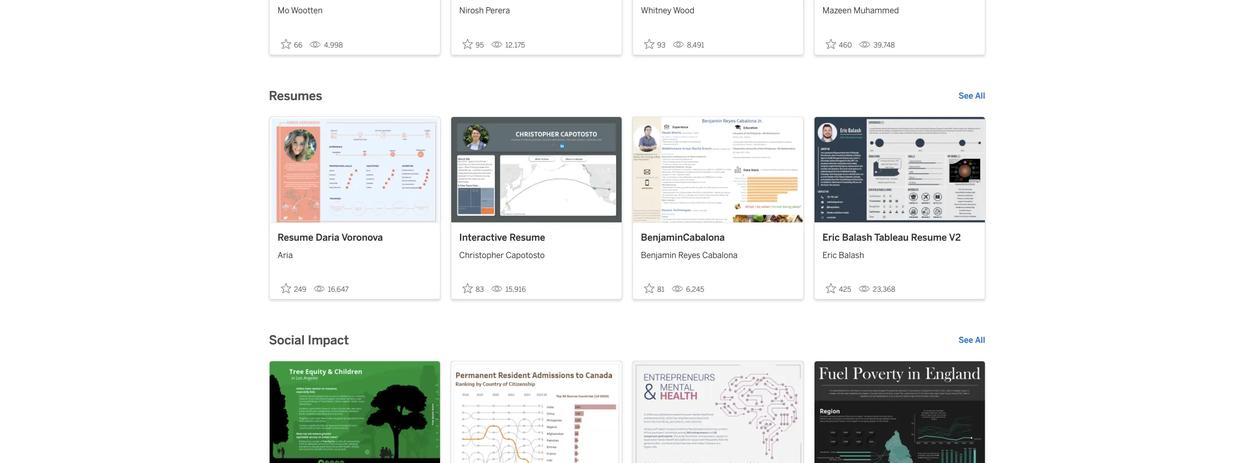 Task type: describe. For each thing, give the bounding box(es) containing it.
16,647
[[328, 286, 349, 294]]

wootten
[[291, 6, 323, 16]]

whitney wood
[[641, 6, 694, 16]]

see for resumes
[[959, 91, 973, 101]]

15,916 views element
[[487, 282, 530, 298]]

mazeen muhammed link
[[822, 1, 977, 17]]

eric balash
[[822, 251, 864, 260]]

see all social impact element
[[959, 335, 985, 347]]

23,368
[[873, 286, 895, 294]]

83
[[476, 286, 484, 294]]

whitney
[[641, 6, 672, 16]]

1 resume from the left
[[278, 232, 313, 244]]

interactive
[[459, 232, 507, 244]]

4,998 views element
[[306, 37, 347, 54]]

460
[[839, 41, 852, 50]]

3 resume from the left
[[911, 232, 947, 244]]

interactive resume
[[459, 232, 545, 244]]

resumes heading
[[269, 88, 322, 104]]

4,998
[[324, 41, 343, 50]]

8,491
[[687, 41, 704, 50]]

aria link
[[278, 245, 432, 262]]

249
[[294, 286, 306, 294]]

add favorite button for 23,368
[[822, 281, 854, 297]]

81
[[657, 286, 665, 294]]

daria
[[316, 232, 339, 244]]

social impact heading
[[269, 333, 349, 349]]

eric for eric balash
[[822, 251, 837, 260]]

add favorite button for 39,748
[[822, 36, 855, 53]]

all for social impact
[[975, 336, 985, 346]]

benjamin reyes cabalona link
[[641, 245, 795, 262]]

95
[[476, 41, 484, 50]]

mo wootten link
[[278, 1, 432, 17]]

2 resume from the left
[[509, 232, 545, 244]]

mazeen muhammed
[[822, 6, 899, 16]]

balash for eric balash
[[839, 251, 864, 260]]

eric for eric balash tableau resume v2
[[822, 232, 840, 244]]

benjamin reyes cabalona
[[641, 251, 738, 260]]

16,647 views element
[[310, 282, 353, 298]]

8,491 views element
[[669, 37, 708, 54]]

add favorite button for 8,491
[[641, 36, 669, 53]]

social
[[269, 333, 305, 348]]

mo wootten
[[278, 6, 323, 16]]



Task type: locate. For each thing, give the bounding box(es) containing it.
6,245
[[686, 286, 704, 294]]

add favorite button down aria
[[278, 281, 310, 297]]

0 vertical spatial see
[[959, 91, 973, 101]]

see for social impact
[[959, 336, 973, 346]]

resumes
[[269, 88, 322, 103]]

christopher capotosto link
[[459, 245, 613, 262]]

2 all from the top
[[975, 336, 985, 346]]

12,175
[[505, 41, 525, 50]]

see all for resumes
[[959, 91, 985, 101]]

2 eric from the top
[[822, 251, 837, 260]]

2 see from the top
[[959, 336, 973, 346]]

reyes
[[678, 251, 700, 260]]

eric balash tableau resume v2
[[822, 232, 961, 244]]

mo
[[278, 6, 289, 16]]

capotosto
[[506, 251, 545, 260]]

1 all from the top
[[975, 91, 985, 101]]

benjamin
[[641, 251, 676, 260]]

Add Favorite button
[[459, 36, 487, 53]]

eric balash link
[[822, 245, 977, 262]]

0 vertical spatial eric
[[822, 232, 840, 244]]

1 eric from the top
[[822, 232, 840, 244]]

christopher capotosto
[[459, 251, 545, 260]]

nirosh
[[459, 6, 484, 16]]

see all resumes element
[[959, 90, 985, 102]]

66
[[294, 41, 303, 50]]

15,916
[[505, 286, 526, 294]]

2 see all link from the top
[[959, 335, 985, 347]]

add favorite button containing 83
[[459, 281, 487, 297]]

add favorite button for 15,916
[[459, 281, 487, 297]]

2 horizontal spatial resume
[[911, 232, 947, 244]]

workbook thumbnail image
[[269, 117, 440, 223], [451, 117, 621, 223], [633, 117, 803, 223], [814, 117, 985, 223], [269, 362, 440, 464], [451, 362, 621, 464], [633, 362, 803, 464], [814, 362, 985, 464]]

add favorite button down whitney
[[641, 36, 669, 53]]

Add Favorite button
[[641, 281, 668, 297]]

balash for eric balash tableau resume v2
[[842, 232, 872, 244]]

see all link
[[959, 90, 985, 102], [959, 335, 985, 347]]

39,748 views element
[[855, 37, 899, 54]]

add favorite button containing 249
[[278, 281, 310, 297]]

add favorite button containing 425
[[822, 281, 854, 297]]

add favorite button down mo
[[278, 36, 306, 53]]

2 see all from the top
[[959, 336, 985, 346]]

cabalona
[[702, 251, 738, 260]]

0 vertical spatial see all link
[[959, 90, 985, 102]]

0 vertical spatial balash
[[842, 232, 872, 244]]

tableau
[[874, 232, 909, 244]]

resume up aria
[[278, 232, 313, 244]]

benjamincabalona
[[641, 232, 725, 244]]

Add Favorite button
[[278, 36, 306, 53], [641, 36, 669, 53], [822, 36, 855, 53], [278, 281, 310, 297], [459, 281, 487, 297], [822, 281, 854, 297]]

social impact
[[269, 333, 349, 348]]

resume daria voronova
[[278, 232, 383, 244]]

see all for social impact
[[959, 336, 985, 346]]

add favorite button containing 66
[[278, 36, 306, 53]]

balash up 425
[[839, 251, 864, 260]]

v2
[[949, 232, 961, 244]]

balash up 'eric balash'
[[842, 232, 872, 244]]

0 horizontal spatial resume
[[278, 232, 313, 244]]

1 vertical spatial all
[[975, 336, 985, 346]]

1 vertical spatial see all
[[959, 336, 985, 346]]

1 vertical spatial eric
[[822, 251, 837, 260]]

benjamincabalona link
[[641, 231, 795, 245]]

1 horizontal spatial resume
[[509, 232, 545, 244]]

1 vertical spatial balash
[[839, 251, 864, 260]]

23,368 views element
[[854, 282, 900, 298]]

see all link for resumes
[[959, 90, 985, 102]]

resume
[[278, 232, 313, 244], [509, 232, 545, 244], [911, 232, 947, 244]]

1 see all from the top
[[959, 91, 985, 101]]

6,245 views element
[[668, 282, 708, 298]]

1 vertical spatial see all link
[[959, 335, 985, 347]]

all for resumes
[[975, 91, 985, 101]]

see inside "element"
[[959, 91, 973, 101]]

see all link for social impact
[[959, 335, 985, 347]]

add favorite button down christopher
[[459, 281, 487, 297]]

perera
[[486, 6, 510, 16]]

add favorite button for 4,998
[[278, 36, 306, 53]]

add favorite button containing 460
[[822, 36, 855, 53]]

nirosh perera link
[[459, 1, 613, 17]]

eric
[[822, 232, 840, 244], [822, 251, 837, 260]]

voronova
[[341, 232, 383, 244]]

mazeen
[[822, 6, 852, 16]]

christopher
[[459, 251, 504, 260]]

muhammed
[[854, 6, 899, 16]]

0 vertical spatial all
[[975, 91, 985, 101]]

93
[[657, 41, 666, 50]]

1 see all link from the top
[[959, 90, 985, 102]]

interactive resume link
[[459, 231, 613, 245]]

all inside see all resumes "element"
[[975, 91, 985, 101]]

balash
[[842, 232, 872, 244], [839, 251, 864, 260]]

see
[[959, 91, 973, 101], [959, 336, 973, 346]]

add favorite button down mazeen
[[822, 36, 855, 53]]

add favorite button for 16,647
[[278, 281, 310, 297]]

impact
[[308, 333, 349, 348]]

add favorite button containing 93
[[641, 36, 669, 53]]

39,748
[[873, 41, 895, 50]]

resume up capotosto
[[509, 232, 545, 244]]

resume daria voronova link
[[278, 231, 432, 245]]

whitney wood link
[[641, 1, 795, 17]]

all
[[975, 91, 985, 101], [975, 336, 985, 346]]

nirosh perera
[[459, 6, 510, 16]]

1 see from the top
[[959, 91, 973, 101]]

add favorite button down 'eric balash'
[[822, 281, 854, 297]]

eric balash tableau resume v2 link
[[822, 231, 977, 245]]

12,175 views element
[[487, 37, 529, 54]]

see all
[[959, 91, 985, 101], [959, 336, 985, 346]]

425
[[839, 286, 851, 294]]

aria
[[278, 251, 293, 260]]

0 vertical spatial see all
[[959, 91, 985, 101]]

wood
[[673, 6, 694, 16]]

1 vertical spatial see
[[959, 336, 973, 346]]

resume left v2
[[911, 232, 947, 244]]

all inside see all social impact element
[[975, 336, 985, 346]]



Task type: vqa. For each thing, say whether or not it's contained in the screenshot.
Replay Animation icon to the left
no



